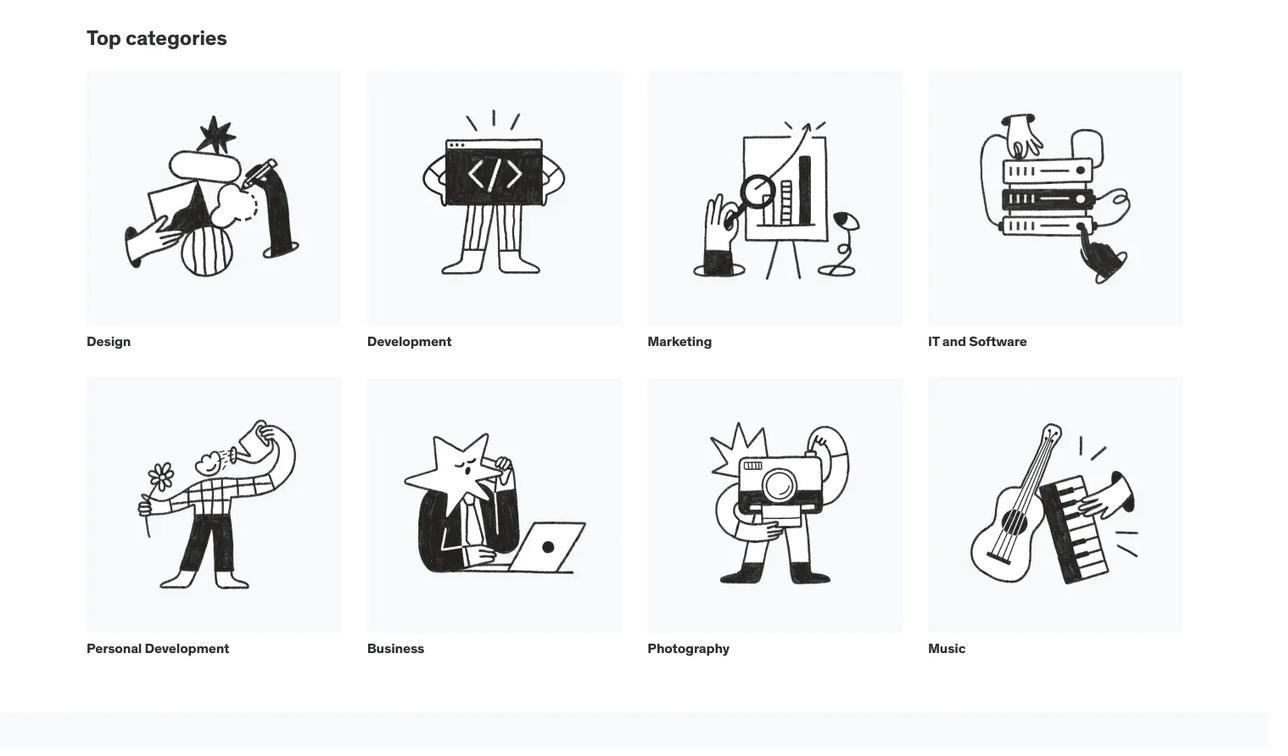 Task type: describe. For each thing, give the bounding box(es) containing it.
personal development link
[[87, 378, 341, 672]]

personal development
[[87, 640, 229, 658]]

photography link
[[648, 378, 903, 672]]

marketing link
[[648, 71, 903, 365]]

top
[[87, 25, 121, 50]]

design link
[[87, 71, 341, 365]]

0 horizontal spatial development
[[145, 640, 229, 658]]

it and software
[[929, 333, 1028, 350]]

business
[[367, 640, 425, 658]]

business link
[[367, 378, 622, 672]]



Task type: locate. For each thing, give the bounding box(es) containing it.
development
[[367, 333, 452, 350], [145, 640, 229, 658]]

development link
[[367, 71, 622, 365]]

top categories
[[87, 25, 227, 50]]

music link
[[929, 378, 1183, 672]]

1 horizontal spatial development
[[367, 333, 452, 350]]

personal
[[87, 640, 142, 658]]

photography
[[648, 640, 730, 658]]

it
[[929, 333, 940, 350]]

1 vertical spatial development
[[145, 640, 229, 658]]

it and software link
[[929, 71, 1183, 365]]

design
[[87, 333, 131, 350]]

software
[[970, 333, 1028, 350]]

0 vertical spatial development
[[367, 333, 452, 350]]

music
[[929, 640, 966, 658]]

categories
[[126, 25, 227, 50]]

marketing
[[648, 333, 713, 350]]

and
[[943, 333, 967, 350]]



Task type: vqa. For each thing, say whether or not it's contained in the screenshot.
the leftmost the the
no



